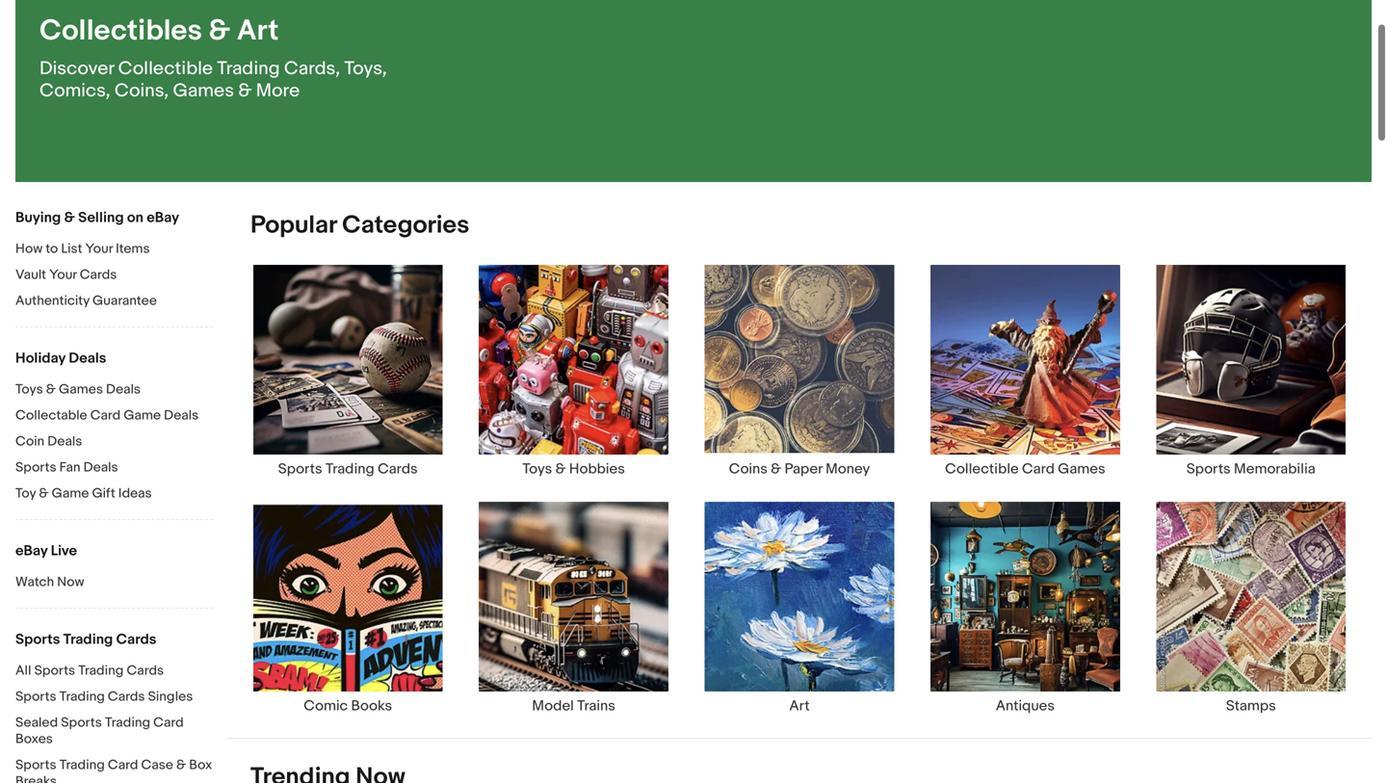 Task type: describe. For each thing, give the bounding box(es) containing it.
singles
[[148, 689, 193, 706]]

games for toys & games deals collectable card game deals coin deals sports fan deals toy & game gift ideas
[[59, 382, 103, 398]]

model trains
[[532, 698, 616, 715]]

ideas
[[118, 486, 152, 502]]

trading inside collectibles & art discover collectible trading cards, toys, comics, coins, games & more
[[217, 57, 280, 80]]

items
[[116, 241, 150, 257]]

gift
[[92, 486, 115, 502]]

toys,
[[344, 57, 387, 80]]

card inside toys & games deals collectable card game deals coin deals sports fan deals toy & game gift ideas
[[90, 408, 121, 424]]

deals up fan
[[48, 434, 82, 450]]

collectibles & art discover collectible trading cards, toys, comics, coins, games & more
[[40, 13, 387, 102]]

toys for toys & games deals collectable card game deals coin deals sports fan deals toy & game gift ideas
[[15, 382, 43, 398]]

sports fan deals link
[[15, 460, 213, 478]]

coins
[[729, 461, 768, 478]]

collectible inside list
[[946, 461, 1019, 478]]

how to list your items link
[[15, 241, 213, 259]]

hobbies
[[570, 461, 625, 478]]

buying & selling on ebay
[[15, 209, 179, 227]]

case
[[141, 758, 173, 774]]

all sports trading cards link
[[15, 663, 213, 681]]

toys for toys & hobbies
[[523, 461, 553, 478]]

coins,
[[115, 80, 169, 102]]

collectible inside collectibles & art discover collectible trading cards, toys, comics, coins, games & more
[[118, 57, 213, 80]]

1 vertical spatial art
[[790, 698, 810, 715]]

breaks
[[15, 774, 57, 784]]

money
[[826, 461, 871, 478]]

toys & hobbies
[[523, 461, 625, 478]]

card inside list
[[1023, 461, 1055, 478]]

sports memorabilia link
[[1139, 264, 1365, 478]]

games for collectible card games
[[1059, 461, 1106, 478]]

sports memorabilia
[[1187, 461, 1316, 478]]

art link
[[687, 501, 913, 715]]

comic books
[[304, 698, 392, 715]]

popular categories
[[251, 211, 470, 240]]

watch now link
[[15, 574, 213, 593]]

selling
[[78, 209, 124, 227]]

watch
[[15, 574, 54, 591]]

comic
[[304, 698, 348, 715]]

art inside collectibles & art discover collectible trading cards, toys, comics, coins, games & more
[[237, 13, 279, 48]]

holiday
[[15, 350, 66, 367]]

all sports trading cards sports trading cards singles sealed sports trading card boxes sports trading card case & box breaks
[[15, 663, 212, 784]]

list
[[61, 241, 82, 257]]

collectable card game deals link
[[15, 408, 213, 426]]

deals down 'toys & games deals' 'link'
[[164, 408, 199, 424]]

authenticity guarantee link
[[15, 293, 213, 311]]

model trains link
[[461, 501, 687, 715]]

watch now
[[15, 574, 84, 591]]

coins & paper money
[[729, 461, 871, 478]]

memorabilia
[[1235, 461, 1316, 478]]

more
[[256, 80, 300, 102]]

sealed
[[15, 715, 58, 732]]

boxes
[[15, 732, 53, 748]]

1 vertical spatial game
[[52, 486, 89, 502]]

sports inside toys & games deals collectable card game deals coin deals sports fan deals toy & game gift ideas
[[15, 460, 56, 476]]

holiday deals
[[15, 350, 106, 367]]

collectible card games
[[946, 461, 1106, 478]]

1 vertical spatial sports trading cards
[[15, 631, 157, 649]]

cards inside list
[[378, 461, 418, 478]]

sports trading cards singles link
[[15, 689, 213, 707]]



Task type: vqa. For each thing, say whether or not it's contained in the screenshot.
My eBay link
no



Task type: locate. For each thing, give the bounding box(es) containing it.
sports
[[15, 460, 56, 476], [278, 461, 322, 478], [1187, 461, 1231, 478], [15, 631, 60, 649], [34, 663, 75, 680], [15, 689, 56, 706], [61, 715, 102, 732], [15, 758, 56, 774]]

toys & games deals collectable card game deals coin deals sports fan deals toy & game gift ideas
[[15, 382, 199, 502]]

toys & hobbies link
[[461, 264, 687, 478]]

&
[[209, 13, 231, 48], [238, 80, 252, 102], [64, 209, 75, 227], [46, 382, 56, 398], [556, 461, 566, 478], [771, 461, 782, 478], [39, 486, 49, 502], [176, 758, 186, 774]]

cards
[[80, 267, 117, 283], [378, 461, 418, 478], [116, 631, 157, 649], [127, 663, 164, 680], [108, 689, 145, 706]]

toys inside toys & games deals collectable card game deals coin deals sports fan deals toy & game gift ideas
[[15, 382, 43, 398]]

game down 'toys & games deals' 'link'
[[124, 408, 161, 424]]

on
[[127, 209, 144, 227]]

1 horizontal spatial game
[[124, 408, 161, 424]]

2 horizontal spatial games
[[1059, 461, 1106, 478]]

to
[[46, 241, 58, 257]]

1 vertical spatial ebay
[[15, 543, 48, 560]]

sports trading card case & box breaks link
[[15, 758, 213, 784]]

live
[[51, 543, 77, 560]]

0 horizontal spatial ebay
[[15, 543, 48, 560]]

buying
[[15, 209, 61, 227]]

2 vertical spatial games
[[1059, 461, 1106, 478]]

0 horizontal spatial your
[[49, 267, 77, 283]]

vault
[[15, 267, 46, 283]]

authenticity
[[15, 293, 90, 309]]

games inside list
[[1059, 461, 1106, 478]]

comic books link
[[235, 501, 461, 715]]

collectible card games link
[[913, 264, 1139, 478]]

coin
[[15, 434, 45, 450]]

your right list
[[85, 241, 113, 257]]

toy
[[15, 486, 36, 502]]

deals up 'collectable card game deals' 'link'
[[106, 382, 141, 398]]

toys & games deals link
[[15, 382, 213, 400]]

cards,
[[284, 57, 340, 80]]

0 horizontal spatial art
[[237, 13, 279, 48]]

collectibles
[[40, 13, 202, 48]]

0 vertical spatial your
[[85, 241, 113, 257]]

deals
[[69, 350, 106, 367], [106, 382, 141, 398], [164, 408, 199, 424], [48, 434, 82, 450], [83, 460, 118, 476]]

1 horizontal spatial ebay
[[147, 209, 179, 227]]

1 horizontal spatial collectible
[[946, 461, 1019, 478]]

deals up gift
[[83, 460, 118, 476]]

0 horizontal spatial games
[[59, 382, 103, 398]]

1 horizontal spatial games
[[173, 80, 234, 102]]

popular
[[251, 211, 337, 240]]

1 vertical spatial your
[[49, 267, 77, 283]]

card
[[90, 408, 121, 424], [1023, 461, 1055, 478], [153, 715, 184, 732], [108, 758, 138, 774]]

model
[[532, 698, 574, 715]]

toys down holiday
[[15, 382, 43, 398]]

toys left hobbies
[[523, 461, 553, 478]]

1 horizontal spatial your
[[85, 241, 113, 257]]

your
[[85, 241, 113, 257], [49, 267, 77, 283]]

how
[[15, 241, 43, 257]]

game
[[124, 408, 161, 424], [52, 486, 89, 502]]

1 vertical spatial collectible
[[946, 461, 1019, 478]]

art
[[237, 13, 279, 48], [790, 698, 810, 715]]

0 horizontal spatial toys
[[15, 382, 43, 398]]

deals up 'toys & games deals' 'link'
[[69, 350, 106, 367]]

ebay up watch
[[15, 543, 48, 560]]

paper
[[785, 461, 823, 478]]

vault your cards link
[[15, 267, 213, 285]]

0 vertical spatial art
[[237, 13, 279, 48]]

collectable
[[15, 408, 87, 424]]

coins & paper money link
[[687, 264, 913, 478]]

sports trading cards link
[[235, 264, 461, 478]]

0 horizontal spatial collectible
[[118, 57, 213, 80]]

1 horizontal spatial sports trading cards
[[278, 461, 418, 478]]

antiques link
[[913, 501, 1139, 715]]

0 vertical spatial toys
[[15, 382, 43, 398]]

trains
[[577, 698, 616, 715]]

ebay live
[[15, 543, 77, 560]]

toys inside list
[[523, 461, 553, 478]]

collectible
[[118, 57, 213, 80], [946, 461, 1019, 478]]

games inside collectibles & art discover collectible trading cards, toys, comics, coins, games & more
[[173, 80, 234, 102]]

list containing sports trading cards
[[227, 264, 1373, 738]]

coin deals link
[[15, 434, 213, 452]]

books
[[351, 698, 392, 715]]

0 vertical spatial collectible
[[118, 57, 213, 80]]

game down fan
[[52, 486, 89, 502]]

sealed sports trading card boxes link
[[15, 715, 213, 750]]

toys
[[15, 382, 43, 398], [523, 461, 553, 478]]

sports trading cards
[[278, 461, 418, 478], [15, 631, 157, 649]]

1 horizontal spatial art
[[790, 698, 810, 715]]

1 horizontal spatial toys
[[523, 461, 553, 478]]

trading
[[217, 57, 280, 80], [326, 461, 375, 478], [63, 631, 113, 649], [78, 663, 124, 680], [59, 689, 105, 706], [105, 715, 150, 732], [59, 758, 105, 774]]

now
[[57, 574, 84, 591]]

discover
[[40, 57, 114, 80]]

your down list
[[49, 267, 77, 283]]

all
[[15, 663, 31, 680]]

fan
[[59, 460, 80, 476]]

stamps
[[1227, 698, 1277, 715]]

0 horizontal spatial sports trading cards
[[15, 631, 157, 649]]

comics,
[[40, 80, 110, 102]]

0 horizontal spatial game
[[52, 486, 89, 502]]

sports trading cards inside list
[[278, 461, 418, 478]]

guarantee
[[93, 293, 157, 309]]

trading inside list
[[326, 461, 375, 478]]

stamps link
[[1139, 501, 1365, 715]]

ebay
[[147, 209, 179, 227], [15, 543, 48, 560]]

0 vertical spatial game
[[124, 408, 161, 424]]

categories
[[342, 211, 470, 240]]

1 vertical spatial games
[[59, 382, 103, 398]]

0 vertical spatial sports trading cards
[[278, 461, 418, 478]]

toy & game gift ideas link
[[15, 486, 213, 504]]

list
[[227, 264, 1373, 738]]

how to list your items vault your cards authenticity guarantee
[[15, 241, 157, 309]]

1 vertical spatial toys
[[523, 461, 553, 478]]

0 vertical spatial games
[[173, 80, 234, 102]]

0 vertical spatial ebay
[[147, 209, 179, 227]]

antiques
[[996, 698, 1055, 715]]

box
[[189, 758, 212, 774]]

ebay right on
[[147, 209, 179, 227]]

games inside toys & games deals collectable card game deals coin deals sports fan deals toy & game gift ideas
[[59, 382, 103, 398]]

games
[[173, 80, 234, 102], [59, 382, 103, 398], [1059, 461, 1106, 478]]

cards inside how to list your items vault your cards authenticity guarantee
[[80, 267, 117, 283]]

& inside the all sports trading cards sports trading cards singles sealed sports trading card boxes sports trading card case & box breaks
[[176, 758, 186, 774]]



